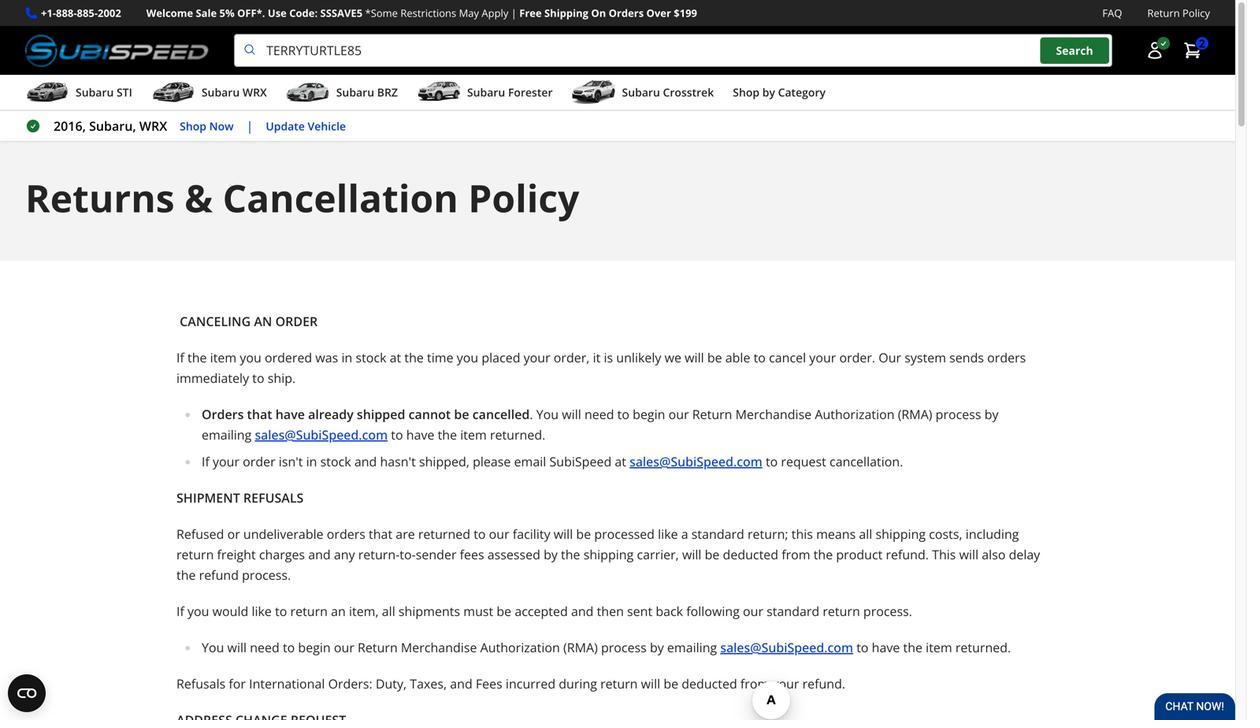 Task type: locate. For each thing, give the bounding box(es) containing it.
our
[[879, 349, 901, 366]]

1 vertical spatial have
[[406, 426, 434, 443]]

0 vertical spatial wrx
[[243, 85, 267, 100]]

and left any
[[308, 546, 331, 563]]

item
[[210, 349, 237, 366], [460, 426, 487, 443], [926, 639, 952, 656]]

merchandise
[[736, 406, 812, 423], [401, 639, 477, 656]]

our down we
[[669, 406, 689, 423]]

delay
[[1009, 546, 1040, 563]]

will left also
[[959, 546, 979, 563]]

orders inside if the item you ordered was in stock at the time you placed your order, it is unlikely we will be able to cancel your order. our system sends orders immediately to ship.
[[987, 349, 1026, 366]]

2 subaru from the left
[[202, 85, 240, 100]]

standard down this
[[767, 603, 820, 620]]

0 vertical spatial (rma)
[[898, 406, 933, 423]]

a subaru forester thumbnail image image
[[417, 80, 461, 104]]

subaru inside subaru sti dropdown button
[[76, 85, 114, 100]]

1 vertical spatial need
[[250, 639, 280, 656]]

process down then
[[601, 639, 647, 656]]

our inside ". you will need to begin our return merchandise authorization (rma) process by emailing"
[[669, 406, 689, 423]]

you down canceling an order
[[240, 349, 261, 366]]

shop left "now"
[[180, 118, 206, 133]]

like inside refused or undeliverable orders that are returned to our facility will be processed like a standard return; this means all shipping costs, including return freight charges and any return-to-sender fees assessed by the shipping carrier, will be deducted from the product refund. this will also delay the refund process.
[[658, 526, 678, 543]]

subaru crosstrek button
[[572, 78, 714, 110]]

have for that
[[276, 406, 305, 423]]

0 vertical spatial process.
[[242, 567, 291, 584]]

888-
[[56, 6, 77, 20]]

order
[[275, 313, 318, 330]]

sales@subispeed.com up a
[[630, 453, 763, 470]]

orders down the 'immediately'
[[202, 406, 244, 423]]

subaru left forester
[[467, 85, 505, 100]]

also
[[982, 546, 1006, 563]]

fees
[[460, 546, 484, 563]]

button image
[[1146, 41, 1165, 60]]

1 vertical spatial sales@subispeed.com
[[630, 453, 763, 470]]

1 horizontal spatial |
[[511, 6, 517, 20]]

refund
[[199, 567, 239, 584]]

0 vertical spatial in
[[342, 349, 352, 366]]

category
[[778, 85, 826, 100]]

1 vertical spatial shipping
[[584, 546, 634, 563]]

return policy
[[1148, 6, 1210, 20]]

1 vertical spatial (rma)
[[563, 639, 598, 656]]

will down 'would'
[[227, 639, 247, 656]]

duty,
[[376, 675, 407, 692]]

0 vertical spatial need
[[585, 406, 614, 423]]

0 vertical spatial returned.
[[490, 426, 545, 443]]

0 horizontal spatial all
[[382, 603, 395, 620]]

subaru for subaru crosstrek
[[622, 85, 660, 100]]

need
[[585, 406, 614, 423], [250, 639, 280, 656]]

subispeed logo image
[[25, 34, 209, 67]]

1 vertical spatial shop
[[180, 118, 206, 133]]

0 vertical spatial deducted
[[723, 546, 778, 563]]

1 subaru from the left
[[76, 85, 114, 100]]

0 vertical spatial stock
[[356, 349, 386, 366]]

if for if you would like to return an item, all shipments must be accepted and then sent back following our standard return process.
[[176, 603, 184, 620]]

please
[[473, 453, 511, 470]]

0 vertical spatial orders
[[609, 6, 644, 20]]

would
[[212, 603, 248, 620]]

sales@subispeed.com link up refund. in the bottom of the page
[[720, 639, 853, 656]]

stock right was
[[356, 349, 386, 366]]

0 vertical spatial begin
[[633, 406, 665, 423]]

returns & cancellation policy
[[25, 172, 579, 223]]

0 vertical spatial standard
[[692, 526, 744, 543]]

0 horizontal spatial process
[[601, 639, 647, 656]]

wrx up the update
[[243, 85, 267, 100]]

cancelled
[[473, 406, 530, 423]]

return up button image
[[1148, 6, 1180, 20]]

5 subaru from the left
[[622, 85, 660, 100]]

assessed
[[488, 546, 540, 563]]

our down an
[[334, 639, 354, 656]]

0 horizontal spatial returned.
[[490, 426, 545, 443]]

0 horizontal spatial in
[[306, 453, 317, 470]]

1 horizontal spatial wrx
[[243, 85, 267, 100]]

a subaru wrx thumbnail image image
[[151, 80, 195, 104]]

deducted inside refused or undeliverable orders that are returned to our facility will be processed like a standard return; this means all shipping costs, including return freight charges and any return-to-sender fees assessed by the shipping carrier, will be deducted from the product refund. this will also delay the refund process.
[[723, 546, 778, 563]]

0 vertical spatial at
[[390, 349, 401, 366]]

1 vertical spatial authorization
[[480, 639, 560, 656]]

1 horizontal spatial merchandise
[[736, 406, 812, 423]]

sales@subispeed.com down already on the bottom of the page
[[255, 426, 388, 443]]

welcome
[[146, 6, 193, 20]]

subaru wrx button
[[151, 78, 267, 110]]

merchandise inside ". you will need to begin our return merchandise authorization (rma) process by emailing"
[[736, 406, 812, 423]]

all right item,
[[382, 603, 395, 620]]

be right must
[[497, 603, 511, 620]]

0 vertical spatial authorization
[[815, 406, 895, 423]]

stock inside if the item you ordered was in stock at the time you placed your order, it is unlikely we will be able to cancel your order. our system sends orders immediately to ship.
[[356, 349, 386, 366]]

will inside if the item you ordered was in stock at the time you placed your order, it is unlikely we will be able to cancel your order. our system sends orders immediately to ship.
[[685, 349, 704, 366]]

emailing
[[202, 426, 252, 443], [667, 639, 717, 656]]

at right subispeed
[[615, 453, 626, 470]]

1 vertical spatial merchandise
[[401, 639, 477, 656]]

be inside if the item you ordered was in stock at the time you placed your order, it is unlikely we will be able to cancel your order. our system sends orders immediately to ship.
[[707, 349, 722, 366]]

0 horizontal spatial have
[[276, 406, 305, 423]]

you right .
[[536, 406, 559, 423]]

shipping
[[544, 6, 589, 20]]

you up refusals
[[202, 639, 224, 656]]

have
[[276, 406, 305, 423], [406, 426, 434, 443], [872, 639, 900, 656]]

0 vertical spatial shop
[[733, 85, 760, 100]]

orders right "on"
[[609, 6, 644, 20]]

that
[[247, 406, 272, 423], [369, 526, 392, 543]]

merchandise down the shipments
[[401, 639, 477, 656]]

be left the able
[[707, 349, 722, 366]]

be
[[707, 349, 722, 366], [454, 406, 469, 423], [576, 526, 591, 543], [705, 546, 720, 563], [497, 603, 511, 620], [664, 675, 678, 692]]

0 vertical spatial you
[[536, 406, 559, 423]]

shop left category
[[733, 85, 760, 100]]

*some
[[365, 6, 398, 20]]

your left order,
[[524, 349, 550, 366]]

1 horizontal spatial need
[[585, 406, 614, 423]]

search input field
[[234, 34, 1113, 67]]

able
[[725, 349, 750, 366]]

a subaru brz thumbnail image image
[[286, 80, 330, 104]]

1 vertical spatial begin
[[298, 639, 331, 656]]

the
[[188, 349, 207, 366], [404, 349, 424, 366], [438, 426, 457, 443], [561, 546, 580, 563], [814, 546, 833, 563], [176, 567, 196, 584], [903, 639, 923, 656]]

0 vertical spatial policy
[[1183, 6, 1210, 20]]

subaru inside subaru crosstrek dropdown button
[[622, 85, 660, 100]]

if left 'would'
[[176, 603, 184, 620]]

0 horizontal spatial stock
[[320, 453, 351, 470]]

0 horizontal spatial begin
[[298, 639, 331, 656]]

1 vertical spatial policy
[[468, 172, 579, 223]]

1 horizontal spatial you
[[536, 406, 559, 423]]

emailing down following on the right of page
[[667, 639, 717, 656]]

1 horizontal spatial orders
[[987, 349, 1026, 366]]

1 horizontal spatial process.
[[863, 603, 912, 620]]

1 horizontal spatial stock
[[356, 349, 386, 366]]

1 horizontal spatial standard
[[767, 603, 820, 620]]

1 horizontal spatial returned.
[[956, 639, 1011, 656]]

wrx down the a subaru wrx thumbnail image
[[139, 117, 167, 134]]

all inside refused or undeliverable orders that are returned to our facility will be processed like a standard return; this means all shipping costs, including return freight charges and any return-to-sender fees assessed by the shipping carrier, will be deducted from the product refund. this will also delay the refund process.
[[859, 526, 872, 543]]

use
[[268, 6, 287, 20]]

1 vertical spatial all
[[382, 603, 395, 620]]

like left a
[[658, 526, 678, 543]]

you
[[536, 406, 559, 423], [202, 639, 224, 656]]

return down refused
[[176, 546, 214, 563]]

refund. this
[[886, 546, 956, 563]]

that down ship.
[[247, 406, 272, 423]]

subaru inside subaru forester dropdown button
[[467, 85, 505, 100]]

1 horizontal spatial return
[[692, 406, 732, 423]]

2 vertical spatial if
[[176, 603, 184, 620]]

subaru inside subaru brz dropdown button
[[336, 85, 374, 100]]

subaru left 'sti'
[[76, 85, 114, 100]]

0 horizontal spatial from
[[741, 675, 769, 692]]

to inside ". you will need to begin our return merchandise authorization (rma) process by emailing"
[[617, 406, 630, 423]]

return up duty,
[[358, 639, 398, 656]]

0 vertical spatial orders
[[987, 349, 1026, 366]]

sender
[[416, 546, 457, 563]]

shop for shop by category
[[733, 85, 760, 100]]

our up assessed
[[489, 526, 510, 543]]

deducted
[[723, 546, 778, 563], [682, 675, 737, 692]]

2 horizontal spatial have
[[872, 639, 900, 656]]

emailing up order
[[202, 426, 252, 443]]

process down sends
[[936, 406, 981, 423]]

0 vertical spatial if
[[176, 349, 184, 366]]

ship.
[[268, 370, 296, 387]]

1 horizontal spatial (rma)
[[898, 406, 933, 423]]

from down this
[[782, 546, 810, 563]]

sales@subispeed.com for if your order isn't in stock and hasn't shipped, please email subispeed at
[[630, 453, 763, 470]]

merchandise up 'request'
[[736, 406, 812, 423]]

0 horizontal spatial (rma)
[[563, 639, 598, 656]]

1 horizontal spatial that
[[369, 526, 392, 543]]

by
[[762, 85, 775, 100], [985, 406, 999, 423], [544, 546, 558, 563], [650, 639, 664, 656]]

from
[[782, 546, 810, 563], [741, 675, 769, 692]]

sales@subispeed.com for you will need to begin our return merchandise authorization (rma) process by emailing
[[720, 639, 853, 656]]

subaru right a subaru crosstrek thumbnail image
[[622, 85, 660, 100]]

you will need to begin our return merchandise authorization (rma) process by emailing sales@subispeed.com to have the item returned.
[[202, 639, 1011, 656]]

isn't
[[279, 453, 303, 470]]

vehicle
[[308, 118, 346, 133]]

all up the product
[[859, 526, 872, 543]]

sti
[[117, 85, 132, 100]]

0 horizontal spatial merchandise
[[401, 639, 477, 656]]

shop inside dropdown button
[[733, 85, 760, 100]]

cancellation
[[223, 172, 458, 223]]

in right was
[[342, 349, 352, 366]]

standard
[[692, 526, 744, 543], [767, 603, 820, 620]]

orders that have already shipped cannot be cancelled
[[202, 406, 530, 423]]

if up shipment
[[202, 453, 209, 470]]

wrx inside dropdown button
[[243, 85, 267, 100]]

1 horizontal spatial from
[[782, 546, 810, 563]]

subaru inside subaru wrx dropdown button
[[202, 85, 240, 100]]

if inside if the item you ordered was in stock at the time you placed your order, it is unlikely we will be able to cancel your order. our system sends orders immediately to ship.
[[176, 349, 184, 366]]

in
[[342, 349, 352, 366], [306, 453, 317, 470]]

(rma) up during
[[563, 639, 598, 656]]

orders:
[[328, 675, 372, 692]]

subaru for subaru sti
[[76, 85, 114, 100]]

a subaru sti thumbnail image image
[[25, 80, 69, 104]]

must
[[464, 603, 493, 620]]

0 vertical spatial all
[[859, 526, 872, 543]]

you left 'would'
[[188, 603, 209, 620]]

| left free
[[511, 6, 517, 20]]

0 horizontal spatial process.
[[242, 567, 291, 584]]

orders right sends
[[987, 349, 1026, 366]]

return down you will need to begin our return merchandise authorization (rma) process by emailing sales@subispeed.com to have the item returned.
[[600, 675, 638, 692]]

item inside if the item you ordered was in stock at the time you placed your order, it is unlikely we will be able to cancel your order. our system sends orders immediately to ship.
[[210, 349, 237, 366]]

0 vertical spatial like
[[658, 526, 678, 543]]

update vehicle
[[266, 118, 346, 133]]

3 subaru from the left
[[336, 85, 374, 100]]

if up the 'immediately'
[[176, 349, 184, 366]]

an
[[331, 603, 346, 620]]

subaru left brz
[[336, 85, 374, 100]]

begin up orders:
[[298, 639, 331, 656]]

that up return-
[[369, 526, 392, 543]]

return down the able
[[692, 406, 732, 423]]

0 vertical spatial from
[[782, 546, 810, 563]]

|
[[511, 6, 517, 20], [246, 117, 253, 134]]

subispeed
[[550, 453, 612, 470]]

. you will need to begin our return merchandise authorization (rma) process by emailing
[[202, 406, 999, 443]]

return policy link
[[1148, 5, 1210, 21]]

0 horizontal spatial standard
[[692, 526, 744, 543]]

stock right isn't
[[320, 453, 351, 470]]

4 subaru from the left
[[467, 85, 505, 100]]

stock
[[356, 349, 386, 366], [320, 453, 351, 470]]

and left the hasn't
[[354, 453, 377, 470]]

1 vertical spatial orders
[[202, 406, 244, 423]]

sssave5
[[320, 6, 363, 20]]

0 vertical spatial have
[[276, 406, 305, 423]]

by inside ". you will need to begin our return merchandise authorization (rma) process by emailing"
[[985, 406, 999, 423]]

1 vertical spatial sales@subispeed.com link
[[630, 453, 763, 470]]

2 vertical spatial sales@subispeed.com link
[[720, 639, 853, 656]]

0 horizontal spatial emailing
[[202, 426, 252, 443]]

will right we
[[685, 349, 704, 366]]

authorization up cancellation.
[[815, 406, 895, 423]]

2016, subaru, wrx
[[54, 117, 167, 134]]

sales@subispeed.com link down already on the bottom of the page
[[255, 426, 388, 443]]

from left refund. in the bottom of the page
[[741, 675, 769, 692]]

you right time on the left of the page
[[457, 349, 478, 366]]

1 horizontal spatial have
[[406, 426, 434, 443]]

and left fees
[[450, 675, 473, 692]]

was
[[315, 349, 338, 366]]

need down if the item you ordered was in stock at the time you placed your order, it is unlikely we will be able to cancel your order. our system sends orders immediately to ship.
[[585, 406, 614, 423]]

5%
[[219, 6, 235, 20]]

subaru up "now"
[[202, 85, 240, 100]]

process. down the product
[[863, 603, 912, 620]]

sales@subispeed.com link for you will need to begin our return merchandise authorization (rma) process by emailing
[[720, 639, 853, 656]]

shipping down processed at bottom
[[584, 546, 634, 563]]

by inside dropdown button
[[762, 85, 775, 100]]

0 horizontal spatial authorization
[[480, 639, 560, 656]]

need up for international
[[250, 639, 280, 656]]

sales@subispeed.com link up a
[[630, 453, 763, 470]]

authorization up refusals for international orders: duty, taxes, and fees incurred during return will be deducted from your refund.
[[480, 639, 560, 656]]

| right "now"
[[246, 117, 253, 134]]

shipping up the refund. this at right bottom
[[876, 526, 926, 543]]

return-
[[358, 546, 400, 563]]

open widget image
[[8, 674, 46, 712]]

1 horizontal spatial you
[[240, 349, 261, 366]]

now
[[209, 118, 234, 133]]

shop by category
[[733, 85, 826, 100]]

sales@subispeed.com up refund. in the bottom of the page
[[720, 639, 853, 656]]

0 horizontal spatial you
[[188, 603, 209, 620]]

(rma)
[[898, 406, 933, 423], [563, 639, 598, 656]]

orders up any
[[327, 526, 365, 543]]

like right 'would'
[[252, 603, 272, 620]]

authorization
[[815, 406, 895, 423], [480, 639, 560, 656]]

0 vertical spatial process
[[936, 406, 981, 423]]

2 vertical spatial have
[[872, 639, 900, 656]]

will right .
[[562, 406, 581, 423]]

deducted down return;
[[723, 546, 778, 563]]

deducted down following on the right of page
[[682, 675, 737, 692]]

standard right a
[[692, 526, 744, 543]]

return inside refused or undeliverable orders that are returned to our facility will be processed like a standard return; this means all shipping costs, including return freight charges and any return-to-sender fees assessed by the shipping carrier, will be deducted from the product refund. this will also delay the refund process.
[[176, 546, 214, 563]]

0 horizontal spatial |
[[246, 117, 253, 134]]

0 horizontal spatial return
[[358, 639, 398, 656]]

be left processed at bottom
[[576, 526, 591, 543]]

at left time on the left of the page
[[390, 349, 401, 366]]

apply
[[482, 6, 508, 20]]

if the item you ordered was in stock at the time you placed your order, it is unlikely we will be able to cancel your order. our system sends orders immediately to ship.
[[176, 349, 1026, 387]]

1 horizontal spatial all
[[859, 526, 872, 543]]

charges
[[259, 546, 305, 563]]

update
[[266, 118, 305, 133]]

(rma) down "system" at the right of the page
[[898, 406, 933, 423]]

already
[[308, 406, 354, 423]]

then
[[597, 603, 624, 620]]

2 horizontal spatial item
[[926, 639, 952, 656]]

process. down charges
[[242, 567, 291, 584]]

begin down unlikely
[[633, 406, 665, 423]]

1 vertical spatial that
[[369, 526, 392, 543]]

be right carrier,
[[705, 546, 720, 563]]

shop
[[733, 85, 760, 100], [180, 118, 206, 133]]

request
[[781, 453, 826, 470]]

1 vertical spatial stock
[[320, 453, 351, 470]]

return
[[176, 546, 214, 563], [290, 603, 328, 620], [823, 603, 860, 620], [600, 675, 638, 692]]

in right isn't
[[306, 453, 317, 470]]

will right "facility"
[[554, 526, 573, 543]]

returned
[[418, 526, 470, 543]]



Task type: vqa. For each thing, say whether or not it's contained in the screenshot.
the bottommost in
yes



Task type: describe. For each thing, give the bounding box(es) containing it.
including
[[966, 526, 1019, 543]]

are
[[396, 526, 415, 543]]

hasn't
[[380, 453, 416, 470]]

shop by category button
[[733, 78, 826, 110]]

1 vertical spatial you
[[202, 639, 224, 656]]

(rma) inside ". you will need to begin our return merchandise authorization (rma) process by emailing"
[[898, 406, 933, 423]]

refused
[[176, 526, 224, 543]]

our right following on the right of page
[[743, 603, 764, 620]]

your left refund. in the bottom of the page
[[772, 675, 799, 692]]

subaru wrx
[[202, 85, 267, 100]]

0 vertical spatial return
[[1148, 6, 1180, 20]]

means
[[816, 526, 856, 543]]

2 vertical spatial return
[[358, 639, 398, 656]]

2 button
[[1176, 35, 1210, 66]]

to-
[[400, 546, 416, 563]]

your left the "order."
[[809, 349, 836, 366]]

refusals for international orders: duty, taxes, and fees incurred during return will be deducted from your refund.
[[176, 675, 846, 692]]

faq link
[[1103, 5, 1122, 21]]

have for to
[[406, 426, 434, 443]]

an
[[254, 313, 272, 330]]

emailing inside ". you will need to begin our return merchandise authorization (rma) process by emailing"
[[202, 426, 252, 443]]

shipment
[[176, 489, 240, 506]]

update vehicle button
[[266, 117, 346, 135]]

over
[[647, 6, 671, 20]]

search
[[1056, 43, 1093, 58]]

undeliverable
[[243, 526, 324, 543]]

we
[[665, 349, 682, 366]]

1 vertical spatial process.
[[863, 603, 912, 620]]

or
[[227, 526, 240, 543]]

1 vertical spatial wrx
[[139, 117, 167, 134]]

at inside if the item you ordered was in stock at the time you placed your order, it is unlikely we will be able to cancel your order. our system sends orders immediately to ship.
[[390, 349, 401, 366]]

shipments
[[399, 603, 460, 620]]

this
[[792, 526, 813, 543]]

need inside ". you will need to begin our return merchandise authorization (rma) process by emailing"
[[585, 406, 614, 423]]

cancellation.
[[830, 453, 903, 470]]

and left then
[[571, 603, 594, 620]]

sale
[[196, 6, 217, 20]]

crosstrek
[[663, 85, 714, 100]]

subaru,
[[89, 117, 136, 134]]

search button
[[1040, 37, 1109, 64]]

product
[[836, 546, 883, 563]]

2016,
[[54, 117, 86, 134]]

order.
[[839, 349, 875, 366]]

by inside refused or undeliverable orders that are returned to our facility will be processed like a standard return; this means all shipping costs, including return freight charges and any return-to-sender fees assessed by the shipping carrier, will be deducted from the product refund. this will also delay the refund process.
[[544, 546, 558, 563]]

+1-888-885-2002 link
[[41, 5, 121, 21]]

refund.
[[803, 675, 846, 692]]

1 horizontal spatial orders
[[609, 6, 644, 20]]

any
[[334, 546, 355, 563]]

return inside ". you will need to begin our return merchandise authorization (rma) process by emailing"
[[692, 406, 732, 423]]

sales@subispeed.com link for if your order isn't in stock and hasn't shipped, please email subispeed at
[[630, 453, 763, 470]]

return;
[[748, 526, 788, 543]]

a subaru crosstrek thumbnail image image
[[572, 80, 616, 104]]

return left an
[[290, 603, 328, 620]]

subaru forester
[[467, 85, 553, 100]]

1 horizontal spatial policy
[[1183, 6, 1210, 20]]

1 vertical spatial deducted
[[682, 675, 737, 692]]

subaru for subaru wrx
[[202, 85, 240, 100]]

1 horizontal spatial emailing
[[667, 639, 717, 656]]

authorization inside ". you will need to begin our return merchandise authorization (rma) process by emailing"
[[815, 406, 895, 423]]

placed
[[482, 349, 520, 366]]

shop now link
[[180, 117, 234, 135]]

if for if your order isn't in stock and hasn't shipped, please email subispeed at sales@subispeed.com to request cancellation.
[[202, 453, 209, 470]]

will down a
[[682, 546, 702, 563]]

subaru sti button
[[25, 78, 132, 110]]

return down the product
[[823, 603, 860, 620]]

1 vertical spatial |
[[246, 117, 253, 134]]

if for if the item you ordered was in stock at the time you placed your order, it is unlikely we will be able to cancel your order. our system sends orders immediately to ship.
[[176, 349, 184, 366]]

fees
[[476, 675, 503, 692]]

time
[[427, 349, 454, 366]]

unlikely
[[616, 349, 661, 366]]

+1-888-885-2002
[[41, 6, 121, 20]]

refusals
[[176, 675, 226, 692]]

885-
[[77, 6, 98, 20]]

standard inside refused or undeliverable orders that are returned to our facility will be processed like a standard return; this means all shipping costs, including return freight charges and any return-to-sender fees assessed by the shipping carrier, will be deducted from the product refund. this will also delay the refund process.
[[692, 526, 744, 543]]

1 vertical spatial from
[[741, 675, 769, 692]]

free
[[519, 6, 542, 20]]

0 horizontal spatial need
[[250, 639, 280, 656]]

costs,
[[929, 526, 963, 543]]

will down you will need to begin our return merchandise authorization (rma) process by emailing sales@subispeed.com to have the item returned.
[[641, 675, 660, 692]]

1 vertical spatial returned.
[[956, 639, 1011, 656]]

code:
[[289, 6, 318, 20]]

shipped
[[357, 406, 405, 423]]

shipment refusals
[[176, 489, 304, 506]]

shipped,
[[419, 453, 470, 470]]

0 vertical spatial shipping
[[876, 526, 926, 543]]

orders inside refused or undeliverable orders that are returned to our facility will be processed like a standard return; this means all shipping costs, including return freight charges and any return-to-sender fees assessed by the shipping carrier, will be deducted from the product refund. this will also delay the refund process.
[[327, 526, 365, 543]]

refused or undeliverable orders that are returned to our facility will be processed like a standard return; this means all shipping costs, including return freight charges and any return-to-sender fees assessed by the shipping carrier, will be deducted from the product refund. this will also delay the refund process.
[[176, 526, 1040, 584]]

0 vertical spatial |
[[511, 6, 517, 20]]

+1-
[[41, 6, 56, 20]]

canceling
[[180, 313, 251, 330]]

and inside refused or undeliverable orders that are returned to our facility will be processed like a standard return; this means all shipping costs, including return freight charges and any return-to-sender fees assessed by the shipping carrier, will be deducted from the product refund. this will also delay the refund process.
[[308, 546, 331, 563]]

2 vertical spatial item
[[926, 639, 952, 656]]

accepted
[[515, 603, 568, 620]]

if you would like to return an item, all shipments must be accepted and then sent back following our standard return process.
[[176, 603, 912, 620]]

our inside refused or undeliverable orders that are returned to our facility will be processed like a standard return; this means all shipping costs, including return freight charges and any return-to-sender fees assessed by the shipping carrier, will be deducted from the product refund. this will also delay the refund process.
[[489, 526, 510, 543]]

will inside ". you will need to begin our return merchandise authorization (rma) process by emailing"
[[562, 406, 581, 423]]

cannot
[[409, 406, 451, 423]]

in inside if the item you ordered was in stock at the time you placed your order, it is unlikely we will be able to cancel your order. our system sends orders immediately to ship.
[[342, 349, 352, 366]]

1 horizontal spatial item
[[460, 426, 487, 443]]

subaru for subaru brz
[[336, 85, 374, 100]]

it
[[593, 349, 601, 366]]

0 horizontal spatial shipping
[[584, 546, 634, 563]]

begin inside ". you will need to begin our return merchandise authorization (rma) process by emailing"
[[633, 406, 665, 423]]

if your order isn't in stock and hasn't shipped, please email subispeed at sales@subispeed.com to request cancellation.
[[202, 453, 903, 470]]

subaru for subaru forester
[[467, 85, 505, 100]]

process inside ". you will need to begin our return merchandise authorization (rma) process by emailing"
[[936, 406, 981, 423]]

0 vertical spatial that
[[247, 406, 272, 423]]

1 horizontal spatial at
[[615, 453, 626, 470]]

subaru crosstrek
[[622, 85, 714, 100]]

2 horizontal spatial you
[[457, 349, 478, 366]]

back
[[656, 603, 683, 620]]

to inside refused or undeliverable orders that are returned to our facility will be processed like a standard return; this means all shipping costs, including return freight charges and any return-to-sender fees assessed by the shipping carrier, will be deducted from the product refund. this will also delay the refund process.
[[474, 526, 486, 543]]

you inside ". you will need to begin our return merchandise authorization (rma) process by emailing"
[[536, 406, 559, 423]]

be right cannot
[[454, 406, 469, 423]]

your left order
[[213, 453, 240, 470]]

0 horizontal spatial orders
[[202, 406, 244, 423]]

welcome sale 5% off*. use code: sssave5 *some restrictions may apply | free shipping on orders over $199
[[146, 6, 697, 20]]

sales@subispeed.com to have the item returned.
[[255, 426, 545, 443]]

1 vertical spatial like
[[252, 603, 272, 620]]

following
[[686, 603, 740, 620]]

restrictions
[[401, 6, 456, 20]]

order,
[[554, 349, 590, 366]]

process. inside refused or undeliverable orders that are returned to our facility will be processed like a standard return; this means all shipping costs, including return freight charges and any return-to-sender fees assessed by the shipping carrier, will be deducted from the product refund. this will also delay the refund process.
[[242, 567, 291, 584]]

email
[[514, 453, 546, 470]]

2002
[[98, 6, 121, 20]]

subaru forester button
[[417, 78, 553, 110]]

returns
[[25, 172, 175, 223]]

sent
[[627, 603, 653, 620]]

taxes,
[[410, 675, 447, 692]]

sends
[[950, 349, 984, 366]]

brz
[[377, 85, 398, 100]]

during
[[559, 675, 597, 692]]

from inside refused or undeliverable orders that are returned to our facility will be processed like a standard return; this means all shipping costs, including return freight charges and any return-to-sender fees assessed by the shipping carrier, will be deducted from the product refund. this will also delay the refund process.
[[782, 546, 810, 563]]

faq
[[1103, 6, 1122, 20]]

1 vertical spatial in
[[306, 453, 317, 470]]

item,
[[349, 603, 379, 620]]

freight
[[217, 546, 256, 563]]

forester
[[508, 85, 553, 100]]

0 vertical spatial sales@subispeed.com
[[255, 426, 388, 443]]

0 vertical spatial sales@subispeed.com link
[[255, 426, 388, 443]]

be down back
[[664, 675, 678, 692]]

1 vertical spatial standard
[[767, 603, 820, 620]]

shop for shop now
[[180, 118, 206, 133]]

that inside refused or undeliverable orders that are returned to our facility will be processed like a standard return; this means all shipping costs, including return freight charges and any return-to-sender fees assessed by the shipping carrier, will be deducted from the product refund. this will also delay the refund process.
[[369, 526, 392, 543]]

carrier,
[[637, 546, 679, 563]]

is
[[604, 349, 613, 366]]



